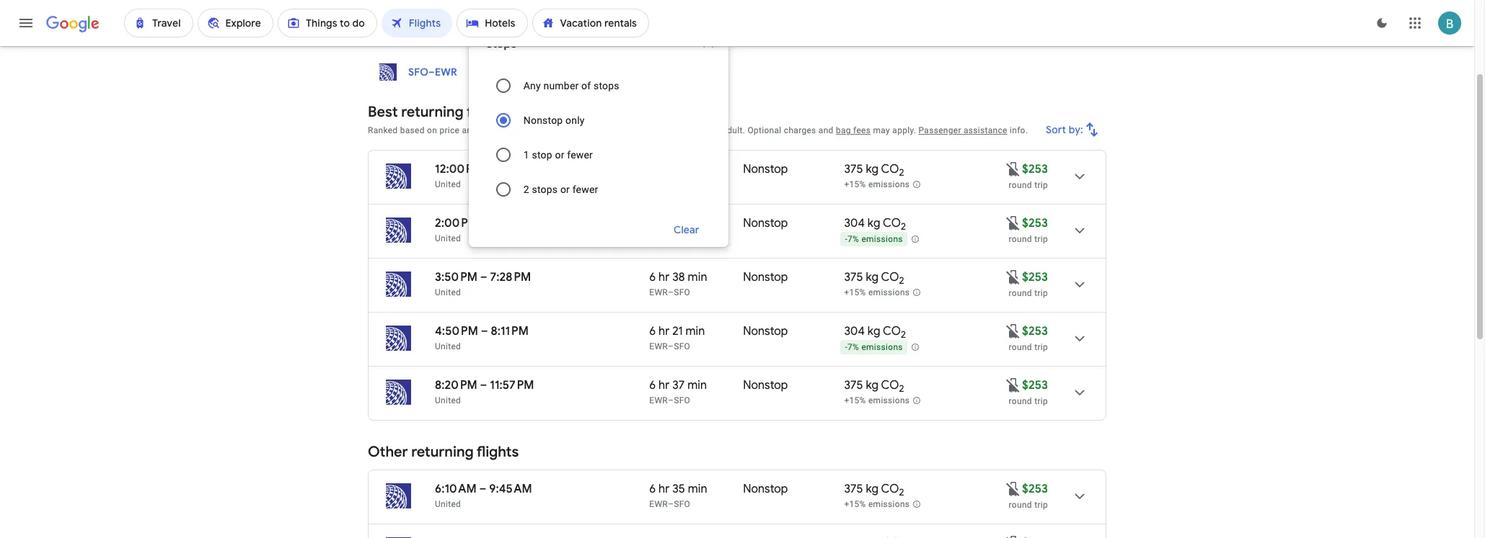 Task type: locate. For each thing, give the bounding box(es) containing it.
min for 6 hr 17 min
[[686, 216, 705, 231]]

min right 38
[[688, 270, 707, 285]]

12:00 pm
[[435, 162, 483, 177]]

0 vertical spatial 253 us dollars text field
[[1022, 162, 1048, 177]]

0 vertical spatial or
[[555, 149, 564, 161]]

17
[[672, 216, 683, 231]]

253 us dollars text field for 12:00 pm
[[1022, 162, 1048, 177]]

253 US dollars text field
[[1022, 216, 1048, 231], [1022, 270, 1048, 285], [1022, 537, 1048, 539]]

round for 6 hr 38 min
[[1009, 289, 1032, 299]]

0 vertical spatial this price for this flight doesn't include overhead bin access. if you need a carry-on bag, use the bags filter to update prices. image
[[1005, 160, 1022, 178]]

min right 21 on the bottom of page
[[686, 325, 705, 339]]

hr left '17'
[[659, 216, 670, 231]]

sfo inside 6 hr 38 min ewr – sfo
[[674, 288, 690, 298]]

sfo
[[408, 66, 428, 79], [674, 234, 690, 244], [674, 288, 690, 298], [674, 342, 690, 352], [674, 396, 690, 406], [674, 500, 690, 510]]

1 this price for this flight doesn't include overhead bin access. if you need a carry-on bag, use the bags filter to update prices. image from the top
[[1005, 215, 1022, 232]]

6 inside 6 hr 38 min ewr – sfo
[[649, 270, 656, 285]]

returning
[[401, 103, 464, 121], [411, 444, 474, 462]]

hr for 17
[[659, 216, 670, 231]]

include
[[582, 125, 612, 136]]

$253 left flight details. leaves newark liberty international airport at 2:00 pm on wednesday, december 13 and arrives at san francisco international airport at 5:17 pm on wednesday, december 13. image
[[1022, 216, 1048, 231]]

3 +15% from the top
[[844, 396, 866, 406]]

round left flight details. leaves newark liberty international airport at 8:20 pm on wednesday, december 13 and arrives at san francisco international airport at 11:57 pm on wednesday, december 13. icon
[[1009, 397, 1032, 407]]

stops option group
[[486, 69, 711, 207]]

round trip left flight details. leaves newark liberty international airport at 6:10 am on wednesday, december 13 and arrives at san francisco international airport at 9:45 am on wednesday, december 13. icon
[[1009, 501, 1048, 511]]

– down 21 on the bottom of page
[[668, 342, 674, 352]]

Arrival time: 9:45 AM. text field
[[489, 483, 532, 497]]

united down 4:50 pm on the bottom left of the page
[[435, 342, 461, 352]]

6 left 35
[[649, 483, 656, 497]]

round trip left flight details. leaves newark liberty international airport at 3:50 pm on wednesday, december 13 and arrives at san francisco international airport at 7:28 pm on wednesday, december 13. image
[[1009, 289, 1048, 299]]

round left flight details. leaves newark liberty international airport at 6:10 am on wednesday, december 13 and arrives at san francisco international airport at 9:45 am on wednesday, december 13. icon
[[1009, 501, 1032, 511]]

ewr down total duration 6 hr 35 min. element
[[649, 500, 668, 510]]

0 vertical spatial -
[[845, 235, 847, 245]]

min inside the 6 hr 37 min ewr – sfo
[[687, 379, 707, 393]]

$253 for 6 hr 17 min
[[1022, 216, 1048, 231]]

min
[[686, 216, 705, 231], [688, 270, 707, 285], [686, 325, 705, 339], [687, 379, 707, 393], [688, 483, 707, 497]]

375
[[844, 162, 863, 177], [844, 270, 863, 285], [844, 379, 863, 393], [844, 483, 863, 497]]

$253 left flight details. leaves newark liberty international airport at 6:10 am on wednesday, december 13 and arrives at san francisco international airport at 9:45 am on wednesday, december 13. icon
[[1022, 483, 1048, 497]]

37
[[672, 379, 685, 393]]

1 horizontal spatial fees
[[853, 125, 871, 136]]

0 vertical spatial returning
[[401, 103, 464, 121]]

5 nonstop flight. element from the top
[[743, 379, 788, 395]]

38
[[672, 270, 685, 285]]

fees right bag
[[853, 125, 871, 136]]

round trip left flight details. leaves newark liberty international airport at 12:00 pm on wednesday, december 13 and arrives at san francisco international airport at 3:31 pm on wednesday, december 13. icon
[[1009, 180, 1048, 190]]

round for 6 hr 37 min
[[1009, 397, 1032, 407]]

2 this price for this flight doesn't include overhead bin access. if you need a carry-on bag, use the bags filter to update prices. image from the top
[[1005, 269, 1022, 286]]

bags
[[632, 4, 655, 17]]

1 253 us dollars text field from the top
[[1022, 216, 1048, 231]]

– inside 6 hr 21 min ewr – sfo
[[668, 342, 674, 352]]

co for 6 hr 17 min
[[883, 216, 901, 231]]

nonstop flight. element for 6 hr 37 min
[[743, 379, 788, 395]]

trip for 6 hr 21 min
[[1034, 343, 1048, 353]]

leaves newark liberty international airport at 4:50 pm on wednesday, december 13 and arrives at san francisco international airport at 8:11 pm on wednesday, december 13. element
[[435, 325, 529, 339]]

sfo down 37
[[674, 396, 690, 406]]

4 hr from the top
[[659, 379, 670, 393]]

and right price
[[462, 125, 477, 136]]

total duration 6 hr 35 min. element
[[649, 483, 743, 499]]

nonstop flight. element
[[743, 162, 788, 179], [743, 216, 788, 233], [743, 270, 788, 287], [743, 325, 788, 341], [743, 379, 788, 395], [743, 483, 788, 499]]

sfo inside 6 hr 35 min ewr – sfo
[[674, 500, 690, 510]]

round
[[1009, 180, 1032, 190], [1009, 234, 1032, 245], [1009, 289, 1032, 299], [1009, 343, 1032, 353], [1009, 397, 1032, 407], [1009, 501, 1032, 511]]

+15% emissions for 6 hr 37 min
[[844, 396, 910, 406]]

min inside 6 hr 38 min ewr – sfo
[[688, 270, 707, 285]]

of
[[581, 80, 591, 92]]

kg for 6 hr 35 min
[[866, 483, 879, 497]]

253 us dollars text field for 375
[[1022, 270, 1048, 285]]

None search field
[[368, 0, 1106, 247]]

min inside 6 hr 17 min ewr – sfo
[[686, 216, 705, 231]]

1 vertical spatial 1
[[523, 149, 529, 161]]

6
[[649, 216, 656, 231], [649, 270, 656, 285], [649, 325, 656, 339], [649, 379, 656, 393], [649, 483, 656, 497]]

Arrival time: 11:57 PM. text field
[[490, 379, 534, 393]]

this price for this flight doesn't include overhead bin access. if you need a carry-on bag, use the bags filter to update prices. image for 6 hr 37 min
[[1005, 377, 1022, 394]]

united for 8:20 pm
[[435, 396, 461, 406]]

6 inside 6 hr 17 min ewr – sfo
[[649, 216, 656, 231]]

4 6 from the top
[[649, 379, 656, 393]]

– down '17'
[[668, 234, 674, 244]]

6 inside 6 hr 35 min ewr – sfo
[[649, 483, 656, 497]]

Arrival time: 8:11 PM. text field
[[491, 325, 529, 339]]

3 +15% emissions from the top
[[844, 396, 910, 406]]

total duration 6 hr 37 min. element
[[649, 379, 743, 395]]

flight details. leaves newark liberty international airport at 8:20 pm on wednesday, december 13 and arrives at san francisco international airport at 11:57 pm on wednesday, december 13. image
[[1062, 376, 1097, 410]]

1 vertical spatial 304 kg co 2
[[844, 325, 906, 341]]

–
[[428, 66, 435, 79], [668, 234, 674, 244], [480, 270, 487, 285], [668, 288, 674, 298], [481, 325, 488, 339], [668, 342, 674, 352], [480, 379, 487, 393], [668, 396, 674, 406], [479, 483, 486, 497], [668, 500, 674, 510]]

ewr inside 6 hr 38 min ewr – sfo
[[649, 288, 668, 298]]

round left flight details. leaves newark liberty international airport at 3:50 pm on wednesday, december 13 and arrives at san francisco international airport at 7:28 pm on wednesday, december 13. image
[[1009, 289, 1032, 299]]

round trip left flight details. leaves newark liberty international airport at 4:50 pm on wednesday, december 13 and arrives at san francisco international airport at 8:11 pm on wednesday, december 13. image
[[1009, 343, 1048, 353]]

main content
[[368, 58, 1106, 539]]

this price for this flight doesn't include overhead bin access. if you need a carry-on bag, use the bags filter to update prices. image left flight details. leaves newark liberty international airport at 8:20 pm on wednesday, december 13 and arrives at san francisco international airport at 11:57 pm on wednesday, december 13. icon
[[1005, 377, 1022, 394]]

1 horizontal spatial and
[[819, 125, 834, 136]]

2 nonstop flight. element from the top
[[743, 216, 788, 233]]

ranked based on price and convenience
[[368, 125, 530, 136]]

0 vertical spatial -7% emissions
[[845, 235, 903, 245]]

1 304 kg co 2 from the top
[[844, 216, 906, 233]]

trip left flight details. leaves newark liberty international airport at 4:50 pm on wednesday, december 13 and arrives at san francisco international airport at 8:11 pm on wednesday, december 13. image
[[1034, 343, 1048, 353]]

6 left 21 on the bottom of page
[[649, 325, 656, 339]]

this price for this flight doesn't include overhead bin access. if you need a carry-on bag, use the bags filter to update prices. image left flight details. leaves newark liberty international airport at 3:50 pm on wednesday, december 13 and arrives at san francisco international airport at 7:28 pm on wednesday, december 13. image
[[1005, 269, 1022, 286]]

253 us dollars text field down sort
[[1022, 162, 1048, 177]]

and left bag
[[819, 125, 834, 136]]

based
[[400, 125, 425, 136]]

4 375 from the top
[[844, 483, 863, 497]]

2 375 from the top
[[844, 270, 863, 285]]

may
[[873, 125, 890, 136]]

1 vertical spatial this price for this flight doesn't include overhead bin access. if you need a carry-on bag, use the bags filter to update prices. image
[[1005, 481, 1022, 498]]

trip for 6 hr 37 min
[[1034, 397, 1048, 407]]

– right 8:20 pm text box at the bottom left of the page
[[480, 379, 487, 393]]

united inside 4:50 pm – 8:11 pm united
[[435, 342, 461, 352]]

3 trip from the top
[[1034, 289, 1048, 299]]

1 right for
[[715, 125, 720, 136]]

1 left stop
[[523, 149, 529, 161]]

7%
[[847, 235, 859, 245], [847, 343, 859, 353]]

sort by:
[[1046, 123, 1083, 136]]

sfo – ewr
[[408, 66, 457, 79]]

5 round from the top
[[1009, 397, 1032, 407]]

united for 3:50 pm
[[435, 288, 461, 298]]

2 253 us dollars text field from the top
[[1022, 379, 1048, 393]]

1 vertical spatial -
[[845, 343, 847, 353]]

304
[[844, 216, 865, 231], [844, 325, 865, 339]]

6 inside 6 hr 21 min ewr – sfo
[[649, 325, 656, 339]]

leaves newark liberty international airport at 6:10 am on wednesday, december 13 and arrives at san francisco international airport at 9:45 am on wednesday, december 13. element
[[435, 483, 532, 497]]

sfo inside 6 hr 21 min ewr – sfo
[[674, 342, 690, 352]]

min for 6 hr 21 min
[[686, 325, 705, 339]]

1
[[715, 125, 720, 136], [523, 149, 529, 161]]

this price for this flight doesn't include overhead bin access. if you need a carry-on bag, use the bags filter to update prices. image left flight details. leaves newark liberty international airport at 6:10 am on wednesday, december 13 and arrives at san francisco international airport at 9:45 am on wednesday, december 13. icon
[[1005, 481, 1022, 498]]

this price for this flight doesn't include overhead bin access. if you need a carry-on bag, use the bags filter to update prices. image left flight details. leaves newark liberty international airport at 2:00 pm on wednesday, december 13 and arrives at san francisco international airport at 5:17 pm on wednesday, december 13. image
[[1005, 215, 1022, 232]]

clear
[[674, 224, 699, 237]]

kg for 6 hr 37 min
[[866, 379, 879, 393]]

sfo for 6 hr 38 min
[[674, 288, 690, 298]]

1 vertical spatial 7%
[[847, 343, 859, 353]]

1 vertical spatial 253 us dollars text field
[[1022, 270, 1048, 285]]

253 us dollars text field for 304
[[1022, 216, 1048, 231]]

sfo for 6 hr 37 min
[[674, 396, 690, 406]]

on
[[427, 125, 437, 136]]

– inside 6 hr 38 min ewr – sfo
[[668, 288, 674, 298]]

3:50 pm
[[435, 270, 477, 285]]

5 trip from the top
[[1034, 397, 1048, 407]]

1 +15% from the top
[[844, 180, 866, 190]]

Departure time: 8:20 PM. text field
[[435, 379, 477, 393]]

+15% for 6 hr 38 min
[[844, 288, 866, 298]]

round trip left flight details. leaves newark liberty international airport at 2:00 pm on wednesday, december 13 and arrives at san francisco international airport at 5:17 pm on wednesday, december 13. image
[[1009, 234, 1048, 245]]

2 304 from the top
[[844, 325, 865, 339]]

– left 8:11 pm at the left bottom of page
[[481, 325, 488, 339]]

304 for 6 hr 17 min
[[844, 216, 865, 231]]

6 for 6 hr 35 min
[[649, 483, 656, 497]]

united down departure time: 3:50 pm. text field on the left bottom of the page
[[435, 288, 461, 298]]

ewr for 6 hr 17 min
[[649, 234, 668, 244]]

1 vertical spatial 253 us dollars text field
[[1022, 379, 1048, 393]]

2 375 kg co 2 from the top
[[844, 270, 904, 287]]

0 vertical spatial fewer
[[567, 149, 593, 161]]

nonstop flight. element for 6 hr 38 min
[[743, 270, 788, 287]]

1 375 kg co 2 from the top
[[844, 162, 904, 179]]

$253 left flight details. leaves newark liberty international airport at 4:50 pm on wednesday, december 13 and arrives at san francisco international airport at 8:11 pm on wednesday, december 13. image
[[1022, 325, 1048, 339]]

6 round trip from the top
[[1009, 501, 1048, 511]]

2 7% from the top
[[847, 343, 859, 353]]

ewr
[[435, 66, 457, 79], [649, 234, 668, 244], [649, 288, 668, 298], [649, 342, 668, 352], [649, 396, 668, 406], [649, 500, 668, 510]]

6 nonstop flight. element from the top
[[743, 483, 788, 499]]

3 375 kg co 2 from the top
[[844, 379, 904, 395]]

4 375 kg co 2 from the top
[[844, 483, 904, 499]]

nonstop button
[[469, 0, 543, 22]]

– up best returning flights
[[428, 66, 435, 79]]

2 - from the top
[[845, 343, 847, 353]]

375 kg co 2
[[844, 162, 904, 179], [844, 270, 904, 287], [844, 379, 904, 395], [844, 483, 904, 499]]

0 horizontal spatial stops
[[532, 184, 558, 195]]

3 6 from the top
[[649, 325, 656, 339]]

round left flight details. leaves newark liberty international airport at 12:00 pm on wednesday, december 13 and arrives at san francisco international airport at 3:31 pm on wednesday, december 13. icon
[[1009, 180, 1032, 190]]

flights up 9:45 am
[[477, 444, 519, 462]]

8:11 pm
[[491, 325, 529, 339]]

round trip for 6 hr 35 min
[[1009, 501, 1048, 511]]

trip left flight details. leaves newark liberty international airport at 3:50 pm on wednesday, december 13 and arrives at san francisco international airport at 7:28 pm on wednesday, december 13. image
[[1034, 289, 1048, 299]]

5 united from the top
[[435, 396, 461, 406]]

adult.
[[722, 125, 745, 136]]

– down 38
[[668, 288, 674, 298]]

375 for 6 hr 35 min
[[844, 483, 863, 497]]

hr left 21 on the bottom of page
[[659, 325, 670, 339]]

united for 6:10 am
[[435, 500, 461, 510]]

sfo down 35
[[674, 500, 690, 510]]

Departure time: 2:00 PM. text field
[[435, 216, 478, 231]]

stops down francisco
[[594, 80, 619, 92]]

number
[[543, 80, 579, 92]]

6 inside the 6 hr 37 min ewr – sfo
[[649, 379, 656, 393]]

flights
[[467, 103, 509, 121], [477, 444, 519, 462]]

0 vertical spatial 253 us dollars text field
[[1022, 216, 1048, 231]]

0 vertical spatial 7%
[[847, 235, 859, 245]]

stops down stop
[[532, 184, 558, 195]]

1 horizontal spatial 1
[[715, 125, 720, 136]]

united inside 6:10 am – 9:45 am united
[[435, 500, 461, 510]]

min right 37
[[687, 379, 707, 393]]

375 for 6 hr 37 min
[[844, 379, 863, 393]]

ewr for 6 hr 37 min
[[649, 396, 668, 406]]

ewr left clear
[[649, 234, 668, 244]]

or right stop
[[555, 149, 564, 161]]

0 horizontal spatial and
[[462, 125, 477, 136]]

6 united from the top
[[435, 500, 461, 510]]

co for 6 hr 38 min
[[881, 270, 899, 285]]

4 united from the top
[[435, 342, 461, 352]]

hr inside 6 hr 35 min ewr – sfo
[[659, 483, 670, 497]]

$253 down sort
[[1022, 162, 1048, 177]]

6 hr 35 min ewr – sfo
[[649, 483, 707, 510]]

min right '17'
[[686, 216, 705, 231]]

2 for 6 hr 17 min
[[901, 221, 906, 233]]

253 US dollars text field
[[1022, 325, 1048, 339], [1022, 379, 1048, 393]]

1 round trip from the top
[[1009, 180, 1048, 190]]

trip left flight details. leaves newark liberty international airport at 8:20 pm on wednesday, december 13 and arrives at san francisco international airport at 11:57 pm on wednesday, december 13. icon
[[1034, 397, 1048, 407]]

2 253 us dollars text field from the top
[[1022, 270, 1048, 285]]

or
[[555, 149, 564, 161], [560, 184, 570, 195]]

6 left 38
[[649, 270, 656, 285]]

1 vertical spatial flights
[[477, 444, 519, 462]]

flights up convenience
[[467, 103, 509, 121]]

united down departure time: 12:00 pm. text field
[[435, 180, 461, 190]]

– left arrival time: 7:28 pm. "text field"
[[480, 270, 487, 285]]

nonstop inside stops option group
[[523, 115, 563, 126]]

– down 35
[[668, 500, 674, 510]]

kg for 6 hr 17 min
[[868, 216, 880, 231]]

united down 8:20 pm
[[435, 396, 461, 406]]

1 -7% emissions from the top
[[845, 235, 903, 245]]

all
[[395, 4, 407, 17]]

$253 for 6 hr 21 min
[[1022, 325, 1048, 339]]

3 this price for this flight doesn't include overhead bin access. if you need a carry-on bag, use the bags filter to update prices. image from the top
[[1005, 323, 1022, 340]]

1 vertical spatial fewer
[[572, 184, 598, 195]]

1 vertical spatial 253 us dollars text field
[[1022, 483, 1048, 497]]

2 -7% emissions from the top
[[845, 343, 903, 353]]

253 us dollars text field left flight details. leaves newark liberty international airport at 4:50 pm on wednesday, december 13 and arrives at san francisco international airport at 8:11 pm on wednesday, december 13. image
[[1022, 325, 1048, 339]]

0 horizontal spatial fees
[[681, 125, 699, 136]]

1 vertical spatial or
[[560, 184, 570, 195]]

ewr down total duration 6 hr 37 min. element
[[649, 396, 668, 406]]

this price for this flight doesn't include overhead bin access. if you need a carry-on bag, use the bags filter to update prices. image left flight details. leaves newark liberty international airport at 4:50 pm on wednesday, december 13 and arrives at san francisco international airport at 8:11 pm on wednesday, december 13. image
[[1005, 323, 1022, 340]]

3 nonstop flight. element from the top
[[743, 270, 788, 287]]

2 $253 from the top
[[1022, 216, 1048, 231]]

co for 6 hr 35 min
[[881, 483, 899, 497]]

2 +15% from the top
[[844, 288, 866, 298]]

flight details. leaves newark liberty international airport at 3:50 pm on wednesday, december 13 and arrives at san francisco international airport at 7:28 pm on wednesday, december 13. image
[[1062, 268, 1097, 302]]

1 vertical spatial returning
[[411, 444, 474, 462]]

fewer
[[567, 149, 593, 161], [572, 184, 598, 195]]

0 horizontal spatial 1
[[523, 149, 529, 161]]

fewer down 1 stop or fewer
[[572, 184, 598, 195]]

united inside 8:20 pm – 11:57 pm united
[[435, 396, 461, 406]]

ewr down total duration 6 hr 38 min. element
[[649, 288, 668, 298]]

hr left 38
[[659, 270, 670, 285]]

2 253 us dollars text field from the top
[[1022, 483, 1048, 497]]

choose return to san francisco
[[486, 66, 638, 79]]

round for 6 hr 35 min
[[1009, 501, 1032, 511]]

4 +15% from the top
[[844, 500, 866, 510]]

– inside 6 hr 17 min ewr – sfo
[[668, 234, 674, 244]]

1 trip from the top
[[1034, 180, 1048, 190]]

1 253 us dollars text field from the top
[[1022, 162, 1048, 177]]

+15%
[[844, 180, 866, 190], [844, 288, 866, 298], [844, 396, 866, 406], [844, 500, 866, 510]]

375 kg co 2 for 6 hr 35 min
[[844, 483, 904, 499]]

round left flight details. leaves newark liberty international airport at 2:00 pm on wednesday, december 13 and arrives at san francisco international airport at 5:17 pm on wednesday, december 13. image
[[1009, 234, 1032, 245]]

5 hr from the top
[[659, 483, 670, 497]]

6 left 37
[[649, 379, 656, 393]]

sfo down '17'
[[674, 234, 690, 244]]

2 vertical spatial 253 us dollars text field
[[1022, 537, 1048, 539]]

2 for 6 hr 38 min
[[899, 275, 904, 287]]

253 us dollars text field left flight details. leaves newark liberty international airport at 8:20 pm on wednesday, december 13 and arrives at san francisco international airport at 11:57 pm on wednesday, december 13. icon
[[1022, 379, 1048, 393]]

0 vertical spatial flights
[[467, 103, 509, 121]]

co
[[881, 162, 899, 177], [883, 216, 901, 231], [881, 270, 899, 285], [883, 325, 901, 339], [881, 379, 899, 393], [881, 483, 899, 497]]

2 +15% emissions from the top
[[844, 288, 910, 298]]

-
[[845, 235, 847, 245], [845, 343, 847, 353]]

and
[[462, 125, 477, 136], [819, 125, 834, 136]]

3 $253 from the top
[[1022, 270, 1048, 285]]

2 round trip from the top
[[1009, 234, 1048, 245]]

0 vertical spatial 304
[[844, 216, 865, 231]]

6 for 6 hr 17 min
[[649, 216, 656, 231]]

united
[[435, 180, 461, 190], [435, 234, 461, 244], [435, 288, 461, 298], [435, 342, 461, 352], [435, 396, 461, 406], [435, 500, 461, 510]]

by:
[[1069, 123, 1083, 136]]

choose
[[486, 66, 523, 79]]

5 6 from the top
[[649, 483, 656, 497]]

hr
[[659, 216, 670, 231], [659, 270, 670, 285], [659, 325, 670, 339], [659, 379, 670, 393], [659, 483, 670, 497]]

none search field containing stops
[[368, 0, 1106, 247]]

6 $253 from the top
[[1022, 483, 1048, 497]]

clear button
[[656, 213, 717, 247]]

- for 6 hr 21 min
[[845, 343, 847, 353]]

only
[[565, 115, 585, 126]]

7% for 6 hr 17 min
[[847, 235, 859, 245]]

304 kg co 2
[[844, 216, 906, 233], [844, 325, 906, 341]]

hr inside 6 hr 38 min ewr – sfo
[[659, 270, 670, 285]]

sfo inside 6 hr 17 min ewr – sfo
[[674, 234, 690, 244]]

ewr inside 6 hr 35 min ewr – sfo
[[649, 500, 668, 510]]

sfo down 21 on the bottom of page
[[674, 342, 690, 352]]

4 +15% emissions from the top
[[844, 500, 910, 510]]

sfo down 38
[[674, 288, 690, 298]]

3 hr from the top
[[659, 325, 670, 339]]

united inside 3:50 pm – 7:28 pm united
[[435, 288, 461, 298]]

3 round from the top
[[1009, 289, 1032, 299]]

2 round from the top
[[1009, 234, 1032, 245]]

375 kg co 2 for 6 hr 38 min
[[844, 270, 904, 287]]

4 trip from the top
[[1034, 343, 1048, 353]]

1 304 from the top
[[844, 216, 865, 231]]

this price for this flight doesn't include overhead bin access. if you need a carry-on bag, use the bags filter to update prices. image for 6 hr 17 min
[[1005, 215, 1022, 232]]

taxes
[[650, 125, 671, 136]]

1 6 from the top
[[649, 216, 656, 231]]

3 united from the top
[[435, 288, 461, 298]]

2 this price for this flight doesn't include overhead bin access. if you need a carry-on bag, use the bags filter to update prices. image from the top
[[1005, 481, 1022, 498]]

3 375 from the top
[[844, 379, 863, 393]]

united down 2:00 pm
[[435, 234, 461, 244]]

6 hr 21 min ewr – sfo
[[649, 325, 705, 352]]

11:57 pm
[[490, 379, 534, 393]]

35
[[672, 483, 685, 497]]

sort by: button
[[1040, 113, 1106, 147]]

– down 37
[[668, 396, 674, 406]]

4 nonstop flight. element from the top
[[743, 325, 788, 341]]

1 vertical spatial 304
[[844, 325, 865, 339]]

trip
[[1034, 180, 1048, 190], [1034, 234, 1048, 245], [1034, 289, 1048, 299], [1034, 343, 1048, 353], [1034, 397, 1048, 407], [1034, 501, 1048, 511]]

nonstop
[[477, 4, 518, 17], [523, 115, 563, 126], [743, 162, 788, 177], [743, 216, 788, 231], [743, 270, 788, 285], [743, 325, 788, 339], [743, 379, 788, 393], [743, 483, 788, 497]]

6 hr 38 min ewr – sfo
[[649, 270, 707, 298]]

- for 6 hr 17 min
[[845, 235, 847, 245]]

leaves newark liberty international airport at 8:20 pm on wednesday, december 13 and arrives at san francisco international airport at 11:57 pm on wednesday, december 13. element
[[435, 379, 534, 393]]

trip for 6 hr 35 min
[[1034, 501, 1048, 511]]

ewr inside the 6 hr 37 min ewr – sfo
[[649, 396, 668, 406]]

kg for 6 hr 38 min
[[866, 270, 879, 285]]

min inside 6 hr 21 min ewr – sfo
[[686, 325, 705, 339]]

1 and from the left
[[462, 125, 477, 136]]

trip left flight details. leaves newark liberty international airport at 12:00 pm on wednesday, december 13 and arrives at san francisco international airport at 3:31 pm on wednesday, december 13. icon
[[1034, 180, 1048, 190]]

+15% emissions for 6 hr 38 min
[[844, 288, 910, 298]]

1 stop or fewer
[[523, 149, 593, 161]]

253 US dollars text field
[[1022, 162, 1048, 177], [1022, 483, 1048, 497]]

6 round from the top
[[1009, 501, 1032, 511]]

round trip
[[1009, 180, 1048, 190], [1009, 234, 1048, 245], [1009, 289, 1048, 299], [1009, 343, 1048, 353], [1009, 397, 1048, 407], [1009, 501, 1048, 511]]

1 +15% emissions from the top
[[844, 180, 910, 190]]

change appearance image
[[1365, 6, 1399, 40]]

ewr inside 6 hr 17 min ewr – sfo
[[649, 234, 668, 244]]

this price for this flight doesn't include overhead bin access. if you need a carry-on bag, use the bags filter to update prices. image for 6 hr 21 min
[[1005, 323, 1022, 340]]

hr inside the 6 hr 37 min ewr – sfo
[[659, 379, 670, 393]]

0 vertical spatial stops
[[594, 80, 619, 92]]

returning up on
[[401, 103, 464, 121]]

0 vertical spatial 253 us dollars text field
[[1022, 325, 1048, 339]]

2 united from the top
[[435, 234, 461, 244]]

min for 6 hr 37 min
[[687, 379, 707, 393]]

Departure time: 4:50 PM. text field
[[435, 325, 478, 339]]

253 us dollars text field left flight details. leaves newark liberty international airport at 6:10 am on wednesday, december 13 and arrives at san francisco international airport at 9:45 am on wednesday, december 13. icon
[[1022, 483, 1048, 497]]

trip left flight details. leaves newark liberty international airport at 6:10 am on wednesday, december 13 and arrives at san francisco international airport at 9:45 am on wednesday, december 13. icon
[[1034, 501, 1048, 511]]

round left flight details. leaves newark liberty international airport at 4:50 pm on wednesday, december 13 and arrives at san francisco international airport at 8:11 pm on wednesday, december 13. image
[[1009, 343, 1032, 353]]

5 $253 from the top
[[1022, 379, 1048, 393]]

– right 6:10 am at the bottom of the page
[[479, 483, 486, 497]]

1 this price for this flight doesn't include overhead bin access. if you need a carry-on bag, use the bags filter to update prices. image from the top
[[1005, 160, 1022, 178]]

hr left 37
[[659, 379, 670, 393]]

united down departure time: 6:10 am. text box
[[435, 500, 461, 510]]

2 fees from the left
[[853, 125, 871, 136]]

0 vertical spatial 1
[[715, 125, 720, 136]]

nonstop flight. element for 6 hr 35 min
[[743, 483, 788, 499]]

-7% emissions
[[845, 235, 903, 245], [845, 343, 903, 353]]

sort
[[1046, 123, 1066, 136]]

fees right '+'
[[681, 125, 699, 136]]

hr left 35
[[659, 483, 670, 497]]

1 vertical spatial -7% emissions
[[845, 343, 903, 353]]

ewr down total duration 6 hr 21 min. element
[[649, 342, 668, 352]]

$253 left flight details. leaves newark liberty international airport at 3:50 pm on wednesday, december 13 and arrives at san francisco international airport at 7:28 pm on wednesday, december 13. image
[[1022, 270, 1048, 285]]

hr inside 6 hr 21 min ewr – sfo
[[659, 325, 670, 339]]

fewer down the prices
[[567, 149, 593, 161]]

2 hr from the top
[[659, 270, 670, 285]]

or down 1 stop or fewer
[[560, 184, 570, 195]]

this price for this flight doesn't include overhead bin access. if you need a carry-on bag, use the bags filter to update prices. image
[[1005, 215, 1022, 232], [1005, 269, 1022, 286], [1005, 323, 1022, 340], [1005, 377, 1022, 394]]

prices
[[555, 125, 580, 136]]

253 us dollars text field for 375
[[1022, 379, 1048, 393]]

0 vertical spatial 304 kg co 2
[[844, 216, 906, 233]]

flights for other returning flights
[[477, 444, 519, 462]]

2 304 kg co 2 from the top
[[844, 325, 906, 341]]

4 round from the top
[[1009, 343, 1032, 353]]

4 round trip from the top
[[1009, 343, 1048, 353]]

6 left '17'
[[649, 216, 656, 231]]

trip left flight details. leaves newark liberty international airport at 2:00 pm on wednesday, december 13 and arrives at san francisco international airport at 5:17 pm on wednesday, december 13. image
[[1034, 234, 1048, 245]]

4 this price for this flight doesn't include overhead bin access. if you need a carry-on bag, use the bags filter to update prices. image from the top
[[1005, 377, 1022, 394]]

1 7% from the top
[[847, 235, 859, 245]]

this price for this flight doesn't include overhead bin access. if you need a carry-on bag, use the bags filter to update prices. image for 12:00 pm
[[1005, 160, 1022, 178]]

5 round trip from the top
[[1009, 397, 1048, 407]]

2 trip from the top
[[1034, 234, 1048, 245]]

$253 for 6 hr 37 min
[[1022, 379, 1048, 393]]

nonstop only
[[523, 115, 585, 126]]

sfo for 6 hr 21 min
[[674, 342, 690, 352]]

min inside 6 hr 35 min ewr – sfo
[[688, 483, 707, 497]]

emissions
[[868, 180, 910, 190], [861, 235, 903, 245], [868, 288, 910, 298], [861, 343, 903, 353], [868, 396, 910, 406], [868, 500, 910, 510]]

all filters (1)
[[395, 4, 451, 17]]

1 253 us dollars text field from the top
[[1022, 325, 1048, 339]]

best
[[368, 103, 398, 121]]

convenience
[[479, 125, 530, 136]]

6 trip from the top
[[1034, 501, 1048, 511]]

2 6 from the top
[[649, 270, 656, 285]]

$253 left flight details. leaves newark liberty international airport at 8:20 pm on wednesday, december 13 and arrives at san francisco international airport at 11:57 pm on wednesday, december 13. icon
[[1022, 379, 1048, 393]]

1 hr from the top
[[659, 216, 670, 231]]

3 round trip from the top
[[1009, 289, 1048, 299]]

8:20 pm
[[435, 379, 477, 393]]

this price for this flight doesn't include overhead bin access. if you need a carry-on bag, use the bags filter to update prices. image
[[1005, 160, 1022, 178], [1005, 481, 1022, 498]]

sfo inside the 6 hr 37 min ewr – sfo
[[674, 396, 690, 406]]

hr inside 6 hr 17 min ewr – sfo
[[659, 216, 670, 231]]

returning up departure time: 6:10 am. text box
[[411, 444, 474, 462]]

round trip left flight details. leaves newark liberty international airport at 8:20 pm on wednesday, december 13 and arrives at san francisco international airport at 11:57 pm on wednesday, december 13. icon
[[1009, 397, 1048, 407]]

this price for this flight doesn't include overhead bin access. if you need a carry-on bag, use the bags filter to update prices. image down the assistance
[[1005, 160, 1022, 178]]

4 $253 from the top
[[1022, 325, 1048, 339]]

returning for other
[[411, 444, 474, 462]]

min right 35
[[688, 483, 707, 497]]

1 - from the top
[[845, 235, 847, 245]]

ewr inside 6 hr 21 min ewr – sfo
[[649, 342, 668, 352]]

kg
[[866, 162, 879, 177], [868, 216, 880, 231], [866, 270, 879, 285], [868, 325, 880, 339], [866, 379, 879, 393], [866, 483, 879, 497]]



Task type: vqa. For each thing, say whether or not it's contained in the screenshot.


Task type: describe. For each thing, give the bounding box(es) containing it.
+15% for 6 hr 37 min
[[844, 396, 866, 406]]

8:20 pm – 11:57 pm united
[[435, 379, 534, 406]]

airlines button
[[548, 0, 618, 22]]

assistance
[[964, 125, 1007, 136]]

– inside the 6 hr 37 min ewr – sfo
[[668, 396, 674, 406]]

airlines
[[557, 4, 593, 17]]

6 for 6 hr 21 min
[[649, 325, 656, 339]]

trip for 6 hr 17 min
[[1034, 234, 1048, 245]]

other returning flights
[[368, 444, 519, 462]]

2 stops or fewer
[[523, 184, 598, 195]]

optional
[[748, 125, 782, 136]]

2:00 pm united
[[435, 216, 478, 244]]

1 horizontal spatial stops
[[594, 80, 619, 92]]

Departure time: 3:50 PM. text field
[[435, 270, 477, 285]]

2 and from the left
[[819, 125, 834, 136]]

round trip for 6 hr 17 min
[[1009, 234, 1048, 245]]

sfo up best returning flights
[[408, 66, 428, 79]]

passenger
[[919, 125, 961, 136]]

total duration 6 hr 31 min. element
[[649, 162, 743, 179]]

nonstop flight. element for 6 hr 21 min
[[743, 325, 788, 341]]

6 hr 17 min ewr – sfo
[[649, 216, 705, 244]]

ranked
[[368, 125, 398, 136]]

7:28 pm
[[490, 270, 531, 285]]

1 375 from the top
[[844, 162, 863, 177]]

1 round from the top
[[1009, 180, 1032, 190]]

or for stops
[[560, 184, 570, 195]]

(1)
[[440, 4, 451, 17]]

trip for 6 hr 38 min
[[1034, 289, 1048, 299]]

round trip for 6 hr 21 min
[[1009, 343, 1048, 353]]

passenger assistance button
[[919, 125, 1007, 136]]

+
[[674, 125, 679, 136]]

nonstop for nonstop flight. element for 6 hr 38 min
[[743, 270, 788, 285]]

fewer for 1 stop or fewer
[[567, 149, 593, 161]]

– inside 6:10 am – 9:45 am united
[[479, 483, 486, 497]]

$253 for 6 hr 38 min
[[1022, 270, 1048, 285]]

nonstop for nonstop flight. element corresponding to 6 hr 17 min
[[743, 216, 788, 231]]

3:31 pm
[[496, 162, 535, 177]]

3:50 pm – 7:28 pm united
[[435, 270, 531, 298]]

round trip for 6 hr 37 min
[[1009, 397, 1048, 407]]

Arrival time: 3:31 PM. text field
[[496, 162, 535, 177]]

bag fees button
[[836, 125, 871, 136]]

6:10 am
[[435, 483, 477, 497]]

kg for 6 hr 21 min
[[868, 325, 880, 339]]

2 for 6 hr 21 min
[[901, 329, 906, 341]]

stops
[[486, 37, 517, 51]]

main menu image
[[17, 14, 35, 32]]

304 for 6 hr 21 min
[[844, 325, 865, 339]]

filters
[[410, 4, 438, 17]]

253 us dollars text field for 6:10 am
[[1022, 483, 1048, 497]]

emissions for 12:00 pm
[[868, 180, 910, 190]]

emissions for 8:20 pm
[[868, 396, 910, 406]]

6 hr 37 min ewr – sfo
[[649, 379, 707, 406]]

1 nonstop flight. element from the top
[[743, 162, 788, 179]]

round for 6 hr 17 min
[[1009, 234, 1032, 245]]

sfo for 6 hr 17 min
[[674, 234, 690, 244]]

ewr for 6 hr 38 min
[[649, 288, 668, 298]]

any number of stops
[[523, 80, 619, 92]]

to
[[559, 66, 569, 79]]

all filters (1) button
[[368, 0, 463, 22]]

total duration 6 hr 38 min. element
[[649, 270, 743, 287]]

1 vertical spatial stops
[[532, 184, 558, 195]]

for
[[701, 125, 713, 136]]

+15% for 6 hr 35 min
[[844, 500, 866, 510]]

6:10 am – 9:45 am united
[[435, 483, 532, 510]]

304 kg co 2 for 6 hr 17 min
[[844, 216, 906, 233]]

round for 6 hr 21 min
[[1009, 343, 1032, 353]]

return
[[526, 66, 556, 79]]

united for 4:50 pm
[[435, 342, 461, 352]]

nonstop for nonstop only
[[523, 115, 563, 126]]

ewr for 6 hr 21 min
[[649, 342, 668, 352]]

2 for 6 hr 37 min
[[899, 383, 904, 395]]

leaves newark liberty international airport at 12:00 pm on wednesday, december 13 and arrives at san francisco international airport at 3:31 pm on wednesday, december 13. element
[[435, 162, 535, 177]]

ewr for 6 hr 35 min
[[649, 500, 668, 510]]

best returning flights
[[368, 103, 509, 121]]

price
[[440, 125, 460, 136]]

flight details. leaves newark liberty international airport at 4:50 pm on wednesday, december 13 and arrives at san francisco international airport at 8:11 pm on wednesday, december 13. image
[[1062, 322, 1097, 356]]

7% for 6 hr 21 min
[[847, 343, 859, 353]]

253 us dollars text field for 304
[[1022, 325, 1048, 339]]

main content containing best returning flights
[[368, 58, 1106, 539]]

– inside 8:20 pm – 11:57 pm united
[[480, 379, 487, 393]]

2 inside stops option group
[[523, 184, 529, 195]]

flight details. leaves newark liberty international airport at 2:00 pm on wednesday, december 13 and arrives at san francisco international airport at 5:17 pm on wednesday, december 13. image
[[1062, 213, 1097, 248]]

prices include required taxes + fees for 1 adult. optional charges and bag fees may apply. passenger assistance
[[555, 125, 1007, 136]]

nonstop for 6 hr 35 min's nonstop flight. element
[[743, 483, 788, 497]]

2:00 pm
[[435, 216, 478, 231]]

or for stop
[[555, 149, 564, 161]]

bag
[[836, 125, 851, 136]]

4:50 pm
[[435, 325, 478, 339]]

flight details. leaves newark liberty international airport at 6:10 am on wednesday, december 13 and arrives at san francisco international airport at 9:45 am on wednesday, december 13. image
[[1062, 480, 1097, 514]]

Departure time: 12:00 PM. text field
[[435, 162, 483, 177]]

min for 6 hr 38 min
[[688, 270, 707, 285]]

hr for 35
[[659, 483, 670, 497]]

san
[[571, 66, 589, 79]]

nonstop flight. element for 6 hr 17 min
[[743, 216, 788, 233]]

21
[[672, 325, 683, 339]]

charges
[[784, 125, 816, 136]]

nonstop inside popup button
[[477, 4, 518, 17]]

9:45 am
[[489, 483, 532, 497]]

hr for 37
[[659, 379, 670, 393]]

– inside 4:50 pm – 8:11 pm united
[[481, 325, 488, 339]]

total duration 6 hr 21 min. element
[[649, 325, 743, 341]]

leaves newark liberty international airport at 3:50 pm on wednesday, december 13 and arrives at san francisco international airport at 7:28 pm on wednesday, december 13. element
[[435, 270, 531, 285]]

this price for this flight doesn't include overhead bin access. if you need a carry-on bag, use the bags filter to update prices. image for 6:10 am
[[1005, 481, 1022, 498]]

other
[[368, 444, 408, 462]]

+15% emissions for 6 hr 35 min
[[844, 500, 910, 510]]

– inside 3:50 pm – 7:28 pm united
[[480, 270, 487, 285]]

total duration 6 hr 17 min. element
[[649, 216, 743, 233]]

1 $253 from the top
[[1022, 162, 1048, 177]]

375 for 6 hr 38 min
[[844, 270, 863, 285]]

6 for 6 hr 37 min
[[649, 379, 656, 393]]

close dialog image
[[699, 34, 717, 51]]

apply.
[[892, 125, 916, 136]]

$253 for 6 hr 35 min
[[1022, 483, 1048, 497]]

nonstop for 6 hr 21 min's nonstop flight. element
[[743, 325, 788, 339]]

375 kg co 2 for 6 hr 37 min
[[844, 379, 904, 395]]

1 inside stops option group
[[523, 149, 529, 161]]

Departure time: 6:10 AM. text field
[[435, 483, 477, 497]]

francisco
[[591, 66, 638, 79]]

stop
[[532, 149, 552, 161]]

1 united from the top
[[435, 180, 461, 190]]

1 fees from the left
[[681, 125, 699, 136]]

6 for 6 hr 38 min
[[649, 270, 656, 285]]

bags button
[[623, 0, 680, 22]]

min for 6 hr 35 min
[[688, 483, 707, 497]]

Arrival time: 7:28 PM. text field
[[490, 270, 531, 285]]

2 for 6 hr 35 min
[[899, 487, 904, 499]]

round trip for 6 hr 38 min
[[1009, 289, 1048, 299]]

any
[[523, 80, 541, 92]]

emissions for 6:10 am
[[868, 500, 910, 510]]

flights for best returning flights
[[467, 103, 509, 121]]

hr for 21
[[659, 325, 670, 339]]

this price for this flight doesn't include overhead bin access. if you need a carry-on bag, use the bags filter to update prices. image for 6 hr 38 min
[[1005, 269, 1022, 286]]

hr for 38
[[659, 270, 670, 285]]

-7% emissions for 6 hr 17 min
[[845, 235, 903, 245]]

nonstop for nonstop flight. element associated with 6 hr 37 min
[[743, 379, 788, 393]]

united inside 2:00 pm united
[[435, 234, 461, 244]]

required
[[614, 125, 647, 136]]

nonstop for first nonstop flight. element from the top
[[743, 162, 788, 177]]

– inside 6 hr 35 min ewr – sfo
[[668, 500, 674, 510]]

flight details. leaves newark liberty international airport at 12:00 pm on wednesday, december 13 and arrives at san francisco international airport at 3:31 pm on wednesday, december 13. image
[[1062, 159, 1097, 194]]

3 253 us dollars text field from the top
[[1022, 537, 1048, 539]]

4:50 pm – 8:11 pm united
[[435, 325, 529, 352]]

returning for best
[[401, 103, 464, 121]]

ewr up best returning flights
[[435, 66, 457, 79]]

emissions for 3:50 pm
[[868, 288, 910, 298]]

total duration 6 hr 24 min. element
[[649, 537, 743, 539]]

304 kg co 2 for 6 hr 21 min
[[844, 325, 906, 341]]

co for 6 hr 21 min
[[883, 325, 901, 339]]



